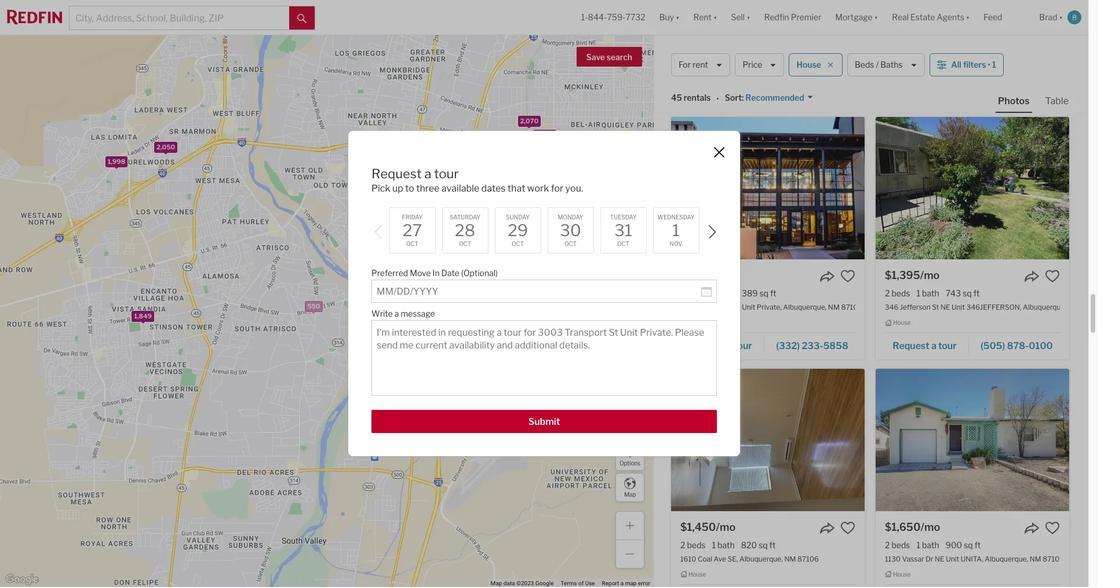 Task type: describe. For each thing, give the bounding box(es) containing it.
743
[[946, 289, 961, 298]]

table
[[1045, 96, 1069, 107]]

$1,165 /mo
[[885, 18, 938, 30]]

1 for $800 /mo
[[713, 289, 716, 298]]

preferred move in date (optional) element
[[372, 263, 711, 280]]

02,
[[761, 51, 771, 60]]

2,070
[[520, 117, 539, 125]]

/mo for $1,450
[[716, 521, 736, 534]]

/mo for $625
[[708, 18, 727, 30]]

of
[[578, 581, 584, 587]]

premier
[[791, 12, 821, 22]]

house inside button
[[797, 60, 821, 70]]

request a tour pick up to three available dates that work for you.
[[372, 166, 583, 194]]

1 vertical spatial 2 units
[[535, 324, 556, 332]]

ft for $1,450 /mo
[[769, 541, 776, 550]]

0 vertical spatial 995
[[464, 222, 477, 230]]

30
[[560, 221, 581, 241]]

bath for $1,450 /mo
[[718, 541, 735, 550]]

(505) 878-0100 link for $625 /mo
[[764, 83, 855, 103]]

(505) for $1,165 /mo
[[981, 89, 1005, 100]]

house for $1,165 /mo
[[893, 68, 911, 74]]

for rent button
[[671, 53, 730, 77]]

unit for $1,650 /mo
[[946, 555, 959, 564]]

bath for $1,650 /mo
[[922, 541, 939, 550]]

tour for $1,395 /mo
[[938, 341, 957, 352]]

1,395
[[584, 227, 601, 235]]

sq for $1,450 /mo
[[759, 541, 768, 550]]

tuesday
[[610, 214, 637, 221]]

7732
[[626, 12, 645, 22]]

$800
[[680, 270, 709, 282]]

redfin premier button
[[757, 0, 828, 35]]

0 vertical spatial 825
[[636, 231, 648, 240]]

house button
[[789, 53, 843, 77]]

eastern
[[905, 51, 930, 60]]

• for all filters • 1
[[988, 60, 991, 70]]

(332) 233-5858 link
[[764, 335, 855, 355]]

/mo for $1,650
[[921, 521, 940, 534]]

119 princeton dr se unit 02, albuquerque, nm 87106
[[680, 51, 852, 60]]

1130
[[885, 555, 901, 564]]

878- for $625 /mo
[[803, 89, 824, 100]]

request for $625
[[688, 89, 725, 100]]

0100 for $1,395 /mo
[[1029, 341, 1053, 352]]

wednesday
[[658, 214, 695, 221]]

albuquerque rentals
[[671, 47, 799, 62]]

beds / baths button
[[847, 53, 925, 77]]

975
[[535, 317, 547, 325]]

filters
[[963, 60, 986, 70]]

sq for $1,650 /mo
[[964, 541, 973, 550]]

$800 /mo
[[680, 270, 728, 282]]

29
[[508, 221, 528, 241]]

1,100
[[414, 308, 431, 317]]

(505) 878-0100 for $1,395 /mo
[[981, 341, 1053, 352]]

se for $1,165 /mo
[[945, 51, 954, 60]]

8710
[[1081, 303, 1097, 312]]

all filters • 1 button
[[930, 53, 1004, 77]]

2 for $1,650 /mo
[[885, 541, 890, 550]]

report a map error
[[602, 581, 650, 587]]

0 vertical spatial 2 units
[[403, 241, 424, 249]]

map for map data ©2023 google
[[491, 581, 502, 587]]

request for $800
[[688, 341, 725, 352]]

346jefferson,
[[967, 303, 1021, 312]]

photo of 3003 transport st unit private, albuquerque, nm 87106 image
[[671, 117, 865, 260]]

ne for $1,650 /mo
[[935, 555, 944, 564]]

28
[[455, 221, 475, 241]]

beds for $800
[[688, 289, 706, 298]]

1,595
[[513, 246, 531, 254]]

favorite button checkbox for $1,395 /mo
[[1045, 269, 1060, 284]]

request a tour for $800
[[688, 341, 752, 352]]

dr for $1,650 /mo
[[926, 555, 933, 564]]

house for $1,450 /mo
[[689, 571, 706, 578]]

albuquerque
[[671, 47, 750, 62]]

sunday
[[506, 214, 530, 221]]

write a message element
[[372, 303, 711, 321]]

1,285
[[568, 207, 585, 215]]

0 horizontal spatial 1,500
[[364, 226, 382, 234]]

bath for $1,395 /mo
[[922, 289, 939, 298]]

beds / baths
[[855, 60, 903, 70]]

$625 /mo
[[680, 18, 727, 30]]

house for $625 /mo
[[689, 68, 706, 74]]

2 for $1,450 /mo
[[680, 541, 685, 550]]

119
[[680, 51, 691, 60]]

preferred move in date (optional)
[[372, 268, 498, 278]]

map for map
[[624, 491, 636, 498]]

albuquerque, right the 02,
[[773, 51, 816, 60]]

2 down 27 at the top left of the page
[[403, 241, 407, 249]]

favorite button checkbox for $1,450 /mo
[[840, 521, 855, 536]]

table button
[[1043, 95, 1071, 112]]

beds for $1,395
[[892, 289, 910, 298]]

vassar
[[902, 555, 924, 564]]

next image
[[705, 226, 719, 239]]

45
[[671, 93, 682, 103]]

820
[[741, 541, 757, 550]]

house for $800 /mo
[[689, 319, 706, 326]]

unita,
[[961, 555, 983, 564]]

map region
[[0, 14, 678, 588]]

ft for $1,395 /mo
[[974, 289, 980, 298]]

(505) 878-0100 for $625 /mo
[[776, 89, 848, 100]]

/mo for $1,165
[[919, 18, 938, 30]]

1,185
[[465, 253, 482, 261]]

City, Address, School, Building, ZIP search field
[[70, 6, 289, 30]]

options
[[620, 460, 640, 467]]

(505) 878-0100 link for $1,165 /mo
[[969, 83, 1060, 103]]

albuquerque, left "8710"
[[1023, 303, 1066, 312]]

0
[[680, 289, 686, 298]]

request a tour button for $625 /mo
[[680, 85, 764, 102]]

3444 eastern ave se #2, albuquerque, nm 87106
[[885, 51, 1046, 60]]

346 jefferson st ne unit 346jefferson, albuquerque, nm 8710
[[885, 303, 1097, 312]]

photo of 346 jefferson st ne unit 346jefferson, albuquerque, nm 87108 image
[[876, 117, 1069, 260]]

ave for $1,450 /mo
[[714, 555, 726, 564]]

monday
[[558, 214, 583, 221]]

that
[[508, 183, 525, 194]]

©2023
[[516, 581, 534, 587]]

beds for $1,450
[[687, 541, 706, 550]]

unit for $1,395 /mo
[[952, 303, 965, 312]]

878- for $1,165 /mo
[[1007, 89, 1029, 100]]

favorite button image for $1,395 /mo
[[1045, 269, 1060, 284]]

draw
[[623, 429, 637, 436]]

1 for $1,395 /mo
[[917, 289, 920, 298]]

Write a message text field
[[377, 327, 712, 391]]

favorite button image for $1,450 /mo
[[840, 521, 855, 536]]

1 inside the wednesday 1 nov
[[672, 221, 680, 241]]

1,998
[[108, 157, 125, 166]]

1610 coal ave se, albuquerque, nm 87106
[[680, 555, 819, 564]]

three
[[416, 183, 440, 194]]

google image
[[3, 573, 41, 588]]

photo of 1130 vassar dr ne unit unita, albuquerque, nm 87106 image
[[876, 369, 1069, 512]]

#2,
[[955, 51, 965, 60]]

/mo for $1,395
[[920, 270, 940, 282]]

redfin
[[764, 12, 789, 22]]

1 bath for $800
[[713, 289, 735, 298]]

saturday
[[450, 214, 480, 221]]

(505) for $1,395 /mo
[[981, 341, 1005, 352]]

house for $1,395 /mo
[[893, 319, 911, 326]]

monday 30 oct
[[558, 214, 583, 248]]

previous image
[[372, 226, 385, 239]]

2,050
[[156, 143, 175, 151]]

dialog containing 27
[[348, 131, 740, 457]]

878- for $1,395 /mo
[[1007, 341, 1029, 352]]

saturday 28 oct
[[450, 214, 480, 248]]

(332) 233-5858
[[776, 341, 848, 352]]

(332)
[[776, 341, 800, 352]]

ft for $1,650 /mo
[[975, 541, 981, 550]]

1 horizontal spatial 995
[[599, 326, 612, 334]]

$1,650 /mo
[[885, 521, 940, 534]]

use
[[585, 581, 595, 587]]

you.
[[565, 183, 583, 194]]

/mo for $800
[[709, 270, 728, 282]]

1,650
[[512, 183, 530, 191]]

oct for 31
[[617, 241, 629, 248]]

1 inside button
[[992, 60, 996, 70]]

ne for $1,395 /mo
[[941, 303, 950, 312]]

pick
[[372, 183, 390, 194]]

oct for 30
[[564, 241, 577, 248]]

2 down 1,095 at the bottom of page
[[535, 324, 539, 332]]

1,095
[[535, 312, 552, 321]]

1 bath for $1,650
[[917, 541, 939, 550]]

tuesday 31 oct
[[610, 214, 637, 248]]

3444
[[885, 51, 903, 60]]



Task type: vqa. For each thing, say whether or not it's contained in the screenshot.


Task type: locate. For each thing, give the bounding box(es) containing it.
bath up jefferson
[[922, 289, 939, 298]]

2 beds up 1610
[[680, 541, 706, 550]]

1 for $1,650 /mo
[[917, 541, 920, 550]]

albuquerque, right private,
[[783, 303, 827, 312]]

terms of use link
[[561, 581, 595, 587]]

844-
[[588, 12, 607, 22]]

759-
[[607, 12, 626, 22]]

bath
[[718, 289, 735, 298], [922, 289, 939, 298], [718, 541, 735, 550], [922, 541, 939, 550]]

:
[[742, 93, 744, 103]]

2 up 1130
[[885, 541, 890, 550]]

1610
[[680, 555, 696, 564]]

google
[[535, 581, 554, 587]]

preferred
[[372, 268, 408, 278]]

beds up 1610
[[687, 541, 706, 550]]

favorite button image for $625 /mo
[[840, 17, 855, 32]]

4 oct from the left
[[564, 241, 577, 248]]

1 horizontal spatial se
[[945, 51, 954, 60]]

0 horizontal spatial ave
[[714, 555, 726, 564]]

(505) 878-0100 link
[[764, 83, 855, 103], [969, 83, 1060, 103], [969, 335, 1060, 355]]

1 vertical spatial ave
[[714, 555, 726, 564]]

unit down 900
[[946, 555, 959, 564]]

st right jefferson
[[932, 303, 939, 312]]

submit search image
[[297, 14, 307, 23]]

27
[[403, 221, 422, 241]]

se for $625 /mo
[[735, 51, 744, 60]]

tour for $625 /mo
[[734, 89, 752, 100]]

albuquerque, right #2,
[[967, 51, 1010, 60]]

sq right "389"
[[760, 289, 769, 298]]

ft up 1130 vassar dr ne unit unita, albuquerque, nm 87106
[[975, 541, 981, 550]]

recommended button
[[744, 92, 814, 104]]

1 horizontal spatial 1,500
[[413, 264, 430, 272]]

1 vertical spatial units
[[540, 324, 556, 332]]

nm
[[817, 51, 829, 60], [1012, 51, 1023, 60], [828, 303, 840, 312], [1068, 303, 1079, 312], [784, 555, 796, 564], [1030, 555, 1041, 564]]

unit for $625 /mo
[[746, 51, 759, 60]]

dr for $625 /mo
[[726, 51, 734, 60]]

878- down 346jefferson,
[[1007, 341, 1029, 352]]

tour left (332) at the right bottom of page
[[734, 341, 752, 352]]

ave for $1,165 /mo
[[931, 51, 943, 60]]

report a map error link
[[602, 581, 650, 587]]

2 units down the 970
[[535, 324, 556, 332]]

0 vertical spatial dr
[[726, 51, 734, 60]]

options button
[[616, 442, 644, 471]]

favorite button image
[[1045, 17, 1060, 32], [1045, 269, 1060, 284], [840, 521, 855, 536], [1045, 521, 1060, 536]]

(505) down filters
[[981, 89, 1005, 100]]

2 up 1610
[[680, 541, 685, 550]]

st for $800 /mo
[[734, 303, 741, 312]]

request a tour
[[688, 89, 752, 100], [688, 341, 752, 352], [893, 341, 957, 352]]

request for $1,395
[[893, 341, 929, 352]]

house down 1130
[[893, 571, 911, 578]]

1 up coal
[[712, 541, 716, 550]]

/mo up vassar
[[921, 521, 940, 534]]

ave left se,
[[714, 555, 726, 564]]

map
[[624, 491, 636, 498], [491, 581, 502, 587]]

favorite button checkbox for $1,165 /mo
[[1045, 17, 1060, 32]]

house down '346'
[[893, 319, 911, 326]]

0 vertical spatial ne
[[941, 303, 950, 312]]

1 up vassar
[[917, 541, 920, 550]]

sq for $1,395 /mo
[[963, 289, 972, 298]]

map button
[[616, 474, 644, 502]]

0 vertical spatial •
[[988, 60, 991, 70]]

report
[[602, 581, 619, 587]]

950
[[602, 325, 615, 333]]

• for 45 rentals •
[[717, 94, 719, 104]]

units
[[408, 241, 424, 249], [540, 324, 556, 332]]

0 vertical spatial ave
[[931, 51, 943, 60]]

2 st from the left
[[932, 303, 939, 312]]

ne down the "743"
[[941, 303, 950, 312]]

1 oct from the left
[[406, 241, 419, 248]]

oct inside tuesday 31 oct
[[617, 241, 629, 248]]

available
[[441, 183, 479, 194]]

units down 27 at the top left of the page
[[408, 241, 424, 249]]

tour up available
[[434, 166, 459, 181]]

1 bath for $1,450
[[712, 541, 735, 550]]

(505) 878-0100 down 346jefferson,
[[981, 341, 1053, 352]]

ft up 346 jefferson st ne unit 346jefferson, albuquerque, nm 8710
[[974, 289, 980, 298]]

oct inside "monday 30 oct"
[[564, 241, 577, 248]]

unit left the 02,
[[746, 51, 759, 60]]

1 vertical spatial 995
[[599, 326, 612, 334]]

1 horizontal spatial map
[[624, 491, 636, 498]]

beds right 0
[[688, 289, 706, 298]]

1 horizontal spatial 2 units
[[535, 324, 556, 332]]

346
[[885, 303, 899, 312]]

1 bath up transport
[[713, 289, 735, 298]]

Preferred Move In Date (Optional) text field
[[377, 286, 701, 297]]

1,195
[[538, 316, 555, 324]]

ft right 820
[[769, 541, 776, 550]]

(505) 878-0100 link down filters
[[969, 83, 1060, 103]]

se
[[735, 51, 744, 60], [945, 51, 954, 60]]

2 for $1,395 /mo
[[885, 289, 890, 298]]

3003 transport st unit private, albuquerque, nm 87106
[[680, 303, 863, 312]]

ne
[[941, 303, 950, 312], [935, 555, 944, 564]]

1 horizontal spatial •
[[988, 60, 991, 70]]

743 sq ft
[[946, 289, 980, 298]]

favorite button image
[[840, 17, 855, 32], [840, 269, 855, 284]]

request down jefferson
[[893, 341, 929, 352]]

albuquerque, right the unita,
[[985, 555, 1028, 564]]

0 horizontal spatial dr
[[726, 51, 734, 60]]

house down 3003
[[689, 319, 706, 326]]

request inside request a tour pick up to three available dates that work for you.
[[372, 166, 422, 181]]

recommended
[[746, 93, 804, 103]]

0 vertical spatial 1,500
[[364, 226, 382, 234]]

1 horizontal spatial units
[[540, 324, 556, 332]]

request a tour button for $1,395 /mo
[[885, 337, 969, 354]]

2 units down 27 at the top left of the page
[[403, 241, 424, 249]]

45 rentals •
[[671, 93, 719, 104]]

1 st from the left
[[734, 303, 741, 312]]

1 left next icon
[[672, 221, 680, 241]]

(505) down house button
[[776, 89, 801, 100]]

favorite button image for $800 /mo
[[840, 269, 855, 284]]

tour down price
[[734, 89, 752, 100]]

oct for 29
[[512, 241, 524, 248]]

sort
[[725, 93, 742, 103]]

write
[[372, 309, 393, 319]]

sq right the "743"
[[963, 289, 972, 298]]

work
[[527, 183, 549, 194]]

1-844-759-7732 link
[[581, 12, 645, 22]]

2,550
[[536, 131, 554, 139]]

2 up '346'
[[885, 289, 890, 298]]

st for $1,395 /mo
[[932, 303, 939, 312]]

private,
[[757, 303, 782, 312]]

5 oct from the left
[[617, 241, 629, 248]]

map data ©2023 google
[[491, 581, 554, 587]]

request a tour for $625
[[688, 89, 752, 100]]

unit down "389"
[[742, 303, 755, 312]]

1 for $1,450 /mo
[[712, 541, 716, 550]]

tour inside request a tour pick up to three available dates that work for you.
[[434, 166, 459, 181]]

845
[[454, 243, 467, 252]]

beds up '346'
[[892, 289, 910, 298]]

/mo
[[708, 18, 727, 30], [919, 18, 938, 30], [709, 270, 728, 282], [920, 270, 940, 282], [716, 521, 736, 534], [921, 521, 940, 534]]

(505) 878-0100 link down house button
[[764, 83, 855, 103]]

$1,395
[[885, 270, 920, 282]]

1 up jefferson
[[917, 289, 920, 298]]

request down for rent button
[[688, 89, 725, 100]]

1 vertical spatial •
[[717, 94, 719, 104]]

bath up vassar
[[922, 541, 939, 550]]

1 se from the left
[[735, 51, 744, 60]]

878- down house button
[[803, 89, 824, 100]]

2,400
[[424, 223, 443, 232]]

se left #2,
[[945, 51, 954, 60]]

0 horizontal spatial 2 units
[[403, 241, 424, 249]]

(505) down 346jefferson,
[[981, 341, 1005, 352]]

1 horizontal spatial dr
[[926, 555, 933, 564]]

sunday 29 oct
[[506, 214, 530, 248]]

1 vertical spatial ne
[[935, 555, 944, 564]]

request up up on the left of the page
[[372, 166, 422, 181]]

2 favorite button image from the top
[[840, 269, 855, 284]]

terms
[[561, 581, 577, 587]]

beds for $1,650
[[892, 541, 910, 550]]

825
[[636, 231, 648, 240], [616, 302, 629, 311]]

sq for $800 /mo
[[760, 289, 769, 298]]

favorite button image for $1,165 /mo
[[1045, 17, 1060, 32]]

1 vertical spatial map
[[491, 581, 502, 587]]

389 sq ft
[[742, 289, 776, 298]]

favorite button checkbox
[[1045, 269, 1060, 284], [840, 521, 855, 536], [1045, 521, 1060, 536]]

1 vertical spatial 1,500
[[413, 264, 430, 272]]

1 up transport
[[713, 289, 716, 298]]

2 units
[[403, 241, 424, 249], [535, 324, 556, 332]]

1 vertical spatial 825
[[616, 302, 629, 311]]

1 bath up vassar
[[917, 541, 939, 550]]

• left sort
[[717, 94, 719, 104]]

0 vertical spatial units
[[408, 241, 424, 249]]

tour down the "743"
[[938, 341, 957, 352]]

user photo image
[[1068, 10, 1081, 24]]

635
[[483, 240, 495, 248]]

• inside button
[[988, 60, 991, 70]]

photo of 1610 coal ave se, albuquerque, nm 87106 image
[[671, 369, 865, 512]]

1 right filters
[[992, 60, 996, 70]]

oct for 27
[[406, 241, 419, 248]]

unit
[[746, 51, 759, 60], [742, 303, 755, 312], [952, 303, 965, 312], [946, 555, 959, 564]]

sq right 820
[[759, 541, 768, 550]]

1,450
[[460, 252, 477, 260]]

0100
[[824, 89, 848, 100], [1029, 89, 1053, 100], [1029, 341, 1053, 352]]

0 horizontal spatial map
[[491, 581, 502, 587]]

st right transport
[[734, 303, 741, 312]]

1 bath for $1,395
[[917, 289, 939, 298]]

favorite button checkbox left the user photo
[[1045, 17, 1060, 32]]

transport
[[700, 303, 732, 312]]

jefferson
[[900, 303, 931, 312]]

(505) 878-0100 down filters
[[981, 89, 1053, 100]]

ft
[[770, 289, 776, 298], [974, 289, 980, 298], [769, 541, 776, 550], [975, 541, 981, 550]]

save
[[586, 52, 605, 62]]

• right filters
[[988, 60, 991, 70]]

ne right vassar
[[935, 555, 944, 564]]

request a tour for $1,395
[[893, 341, 957, 352]]

878- left the table
[[1007, 89, 1029, 100]]

/mo up the eastern
[[919, 18, 938, 30]]

2 se from the left
[[945, 51, 954, 60]]

dr right princeton on the right of page
[[726, 51, 734, 60]]

rent
[[693, 60, 708, 70]]

233-
[[802, 341, 823, 352]]

house down 3444
[[893, 68, 911, 74]]

(505) 878-0100 for $1,165 /mo
[[981, 89, 1053, 100]]

3003
[[680, 303, 699, 312]]

albuquerque, down 820 sq ft at the right of the page
[[739, 555, 783, 564]]

se,
[[728, 555, 738, 564]]

data
[[504, 581, 515, 587]]

for
[[551, 183, 563, 194]]

(505) 878-0100 link for $1,395 /mo
[[969, 335, 1060, 355]]

0 vertical spatial 985
[[509, 249, 522, 257]]

oct inside friday 27 oct
[[406, 241, 419, 248]]

house left the "remove house" icon
[[797, 60, 821, 70]]

0 horizontal spatial 825
[[616, 302, 629, 311]]

/mo up albuquerque
[[708, 18, 727, 30]]

up
[[392, 183, 403, 194]]

favorite button image right premier
[[840, 17, 855, 32]]

house for $1,650 /mo
[[893, 571, 911, 578]]

/
[[876, 60, 879, 70]]

favorite button checkbox for $1,650 /mo
[[1045, 521, 1060, 536]]

2 oct from the left
[[459, 241, 471, 248]]

3 oct from the left
[[512, 241, 524, 248]]

oct inside sunday 29 oct
[[512, 241, 524, 248]]

remove house image
[[827, 61, 834, 68]]

map down the options
[[624, 491, 636, 498]]

1
[[992, 60, 996, 70], [672, 221, 680, 241], [713, 289, 716, 298], [917, 289, 920, 298], [712, 541, 716, 550], [917, 541, 920, 550]]

/mo up se,
[[716, 521, 736, 534]]

all
[[951, 60, 962, 70]]

0 horizontal spatial st
[[734, 303, 741, 312]]

dialog
[[348, 131, 740, 457]]

favorite button checkbox for $800 /mo
[[840, 269, 855, 284]]

(505) 878-0100 link down 346jefferson,
[[969, 335, 1060, 355]]

2 beds up '346'
[[885, 289, 910, 298]]

map left data
[[491, 581, 502, 587]]

2 beds for $1,650
[[885, 541, 910, 550]]

oct inside "saturday 28 oct"
[[459, 241, 471, 248]]

st
[[734, 303, 741, 312], [932, 303, 939, 312]]

ft for $800 /mo
[[770, 289, 776, 298]]

1 bath up jefferson
[[917, 289, 939, 298]]

submit button
[[372, 410, 717, 434]]

1,500
[[364, 226, 382, 234], [413, 264, 430, 272]]

1 horizontal spatial st
[[932, 303, 939, 312]]

1 vertical spatial favorite button image
[[840, 269, 855, 284]]

0 horizontal spatial 995
[[464, 222, 477, 230]]

0100 for $1,165 /mo
[[1029, 89, 1053, 100]]

/mo up jefferson
[[920, 270, 940, 282]]

favorite button checkbox right premier
[[840, 17, 855, 32]]

1,500 left 27 at the top left of the page
[[364, 226, 382, 234]]

1 vertical spatial dr
[[926, 555, 933, 564]]

favorite button checkbox for $625 /mo
[[840, 17, 855, 32]]

oct for 28
[[459, 241, 471, 248]]

0 horizontal spatial 985
[[509, 249, 522, 257]]

bath up transport
[[718, 289, 735, 298]]

favorite button checkbox
[[840, 17, 855, 32], [1045, 17, 1060, 32], [840, 269, 855, 284]]

ft up 3003 transport st unit private, albuquerque, nm 87106
[[770, 289, 776, 298]]

1,849
[[134, 312, 152, 320]]

87106
[[831, 51, 852, 60], [1025, 51, 1046, 60], [841, 303, 863, 312], [797, 555, 819, 564], [1043, 555, 1064, 564]]

1 favorite button image from the top
[[840, 17, 855, 32]]

bath up se,
[[718, 541, 735, 550]]

1 horizontal spatial 985
[[638, 334, 651, 343]]

0100 for $625 /mo
[[824, 89, 848, 100]]

princeton
[[693, 51, 725, 60]]

map inside button
[[624, 491, 636, 498]]

2 beds up 1130
[[885, 541, 910, 550]]

favorite button image for $1,650 /mo
[[1045, 521, 1060, 536]]

house down 119 at right top
[[689, 68, 706, 74]]

tour for $800 /mo
[[734, 341, 752, 352]]

$1,650
[[885, 521, 921, 534]]

beds up 1130
[[892, 541, 910, 550]]

2 beds for $1,395
[[885, 289, 910, 298]]

0 vertical spatial map
[[624, 491, 636, 498]]

(505) 878-0100 down house button
[[776, 89, 848, 100]]

albuquerque,
[[773, 51, 816, 60], [967, 51, 1010, 60], [783, 303, 827, 312], [1023, 303, 1066, 312], [739, 555, 783, 564], [985, 555, 1028, 564]]

0 horizontal spatial units
[[408, 241, 424, 249]]

0 vertical spatial favorite button image
[[840, 17, 855, 32]]

house down coal
[[689, 571, 706, 578]]

units down the 970
[[540, 324, 556, 332]]

1,500 left in
[[413, 264, 430, 272]]

sq right 900
[[964, 541, 973, 550]]

0 horizontal spatial se
[[735, 51, 744, 60]]

a inside request a tour pick up to three available dates that work for you.
[[424, 166, 431, 181]]

friday
[[402, 214, 423, 221]]

1 horizontal spatial ave
[[931, 51, 943, 60]]

message
[[401, 309, 435, 319]]

all filters • 1
[[951, 60, 996, 70]]

0 beds
[[680, 289, 706, 298]]

bath for $800 /mo
[[718, 289, 735, 298]]

favorite button checkbox left $1,395
[[840, 269, 855, 284]]

1 vertical spatial 985
[[638, 334, 651, 343]]

request a tour button for $800 /mo
[[680, 337, 764, 354]]

1 horizontal spatial 825
[[636, 231, 648, 240]]

baths
[[881, 60, 903, 70]]

1 bath
[[713, 289, 735, 298], [917, 289, 939, 298], [712, 541, 735, 550], [917, 541, 939, 550]]

se left the 02,
[[735, 51, 744, 60]]

favorite button image left $1,395
[[840, 269, 855, 284]]

/mo up transport
[[709, 270, 728, 282]]

$1,165
[[885, 18, 919, 30]]

sort :
[[725, 93, 744, 103]]

unit down 743 sq ft on the right
[[952, 303, 965, 312]]

(505) for $625 /mo
[[776, 89, 801, 100]]

900
[[946, 541, 962, 550]]

2 beds for $1,450
[[680, 541, 706, 550]]

• inside 45 rentals •
[[717, 94, 719, 104]]

request down transport
[[688, 341, 725, 352]]

1 bath up se,
[[712, 541, 735, 550]]

0 horizontal spatial •
[[717, 94, 719, 104]]



